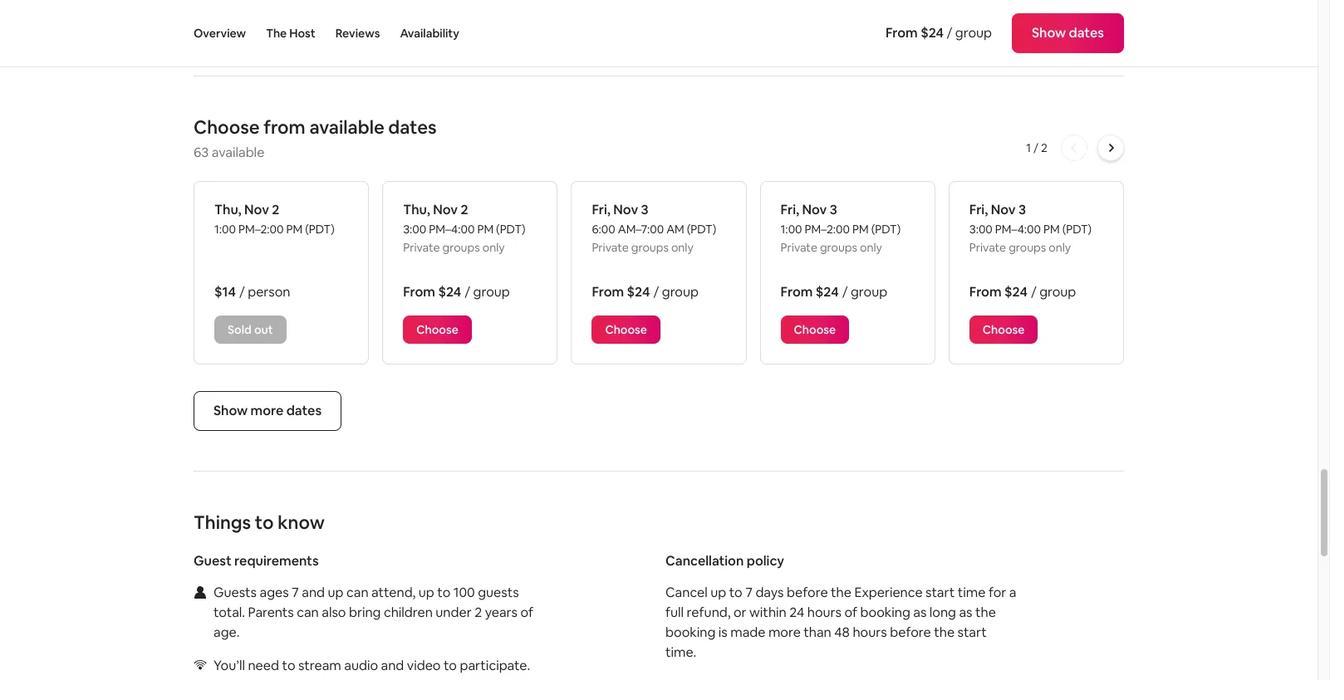 Task type: locate. For each thing, give the bounding box(es) containing it.
to left 100 at the bottom left of the page
[[438, 584, 451, 602]]

1 horizontal spatial 7
[[746, 584, 753, 602]]

before up 24
[[787, 584, 828, 602]]

before
[[787, 584, 828, 602], [890, 624, 932, 642]]

from $24 / group for fri, nov 3 1:00 pm–2:00 pm (pdt) private groups only
[[781, 283, 888, 301]]

0 vertical spatial the
[[831, 584, 852, 602]]

0 horizontal spatial show
[[214, 402, 248, 420]]

and inside guests ages 7 and up can attend, up to 100 guests total. parents can also bring children under 2 years of age.
[[302, 584, 325, 602]]

thu, inside 'thu, nov 2 3:00 pm–4:00 pm (pdt) private groups only'
[[403, 201, 430, 219]]

1 vertical spatial and
[[381, 658, 404, 675]]

4 private from the left
[[970, 240, 1007, 255]]

1 horizontal spatial as
[[960, 604, 973, 622]]

to inside cancel up to 7 days before the experience start time for a full refund, or within 24 hours of booking as long as the booking is made more than 48 hours before the start time.
[[730, 584, 743, 602]]

nov inside 'thu, nov 2 3:00 pm–4:00 pm (pdt) private groups only'
[[433, 201, 458, 219]]

3 fri, from the left
[[970, 201, 989, 219]]

group
[[956, 24, 993, 42], [474, 283, 510, 301], [662, 283, 699, 301], [851, 283, 888, 301], [1040, 283, 1077, 301]]

start
[[926, 584, 955, 602], [958, 624, 987, 642]]

1 horizontal spatial pm–2:00
[[805, 222, 850, 237]]

also
[[322, 604, 346, 622]]

start up long
[[926, 584, 955, 602]]

of inside cancel up to 7 days before the experience start time for a full refund, or within 24 hours of booking as long as the booking is made more than 48 hours before the start time.
[[845, 604, 858, 622]]

0 horizontal spatial and
[[302, 584, 325, 602]]

0 horizontal spatial 1:00
[[214, 222, 236, 237]]

3 inside 'fri, nov 3 6:00 am–7:00 am (pdt) private groups only'
[[641, 201, 649, 219]]

1 horizontal spatial and
[[381, 658, 404, 675]]

nov
[[244, 201, 269, 219], [433, 201, 458, 219], [614, 201, 639, 219], [803, 201, 827, 219], [991, 201, 1016, 219]]

fri, inside fri, nov 3 1:00 pm–2:00 pm (pdt) private groups only
[[781, 201, 800, 219]]

1 vertical spatial can
[[297, 604, 319, 622]]

private for fri, nov 3 1:00 pm–2:00 pm (pdt) private groups only
[[781, 240, 818, 255]]

person
[[248, 283, 291, 301]]

before down long
[[890, 624, 932, 642]]

1 thu, from the left
[[214, 201, 242, 219]]

to up or
[[730, 584, 743, 602]]

3:00 inside 'thu, nov 2 3:00 pm–4:00 pm (pdt) private groups only'
[[403, 222, 427, 237]]

2 3:00 from the left
[[970, 222, 993, 237]]

the up 48
[[831, 584, 852, 602]]

1:00
[[214, 222, 236, 237], [781, 222, 803, 237]]

and
[[302, 584, 325, 602], [381, 658, 404, 675]]

nov inside 'fri, nov 3 6:00 am–7:00 am (pdt) private groups only'
[[614, 201, 639, 219]]

and up also at the bottom
[[302, 584, 325, 602]]

bring
[[349, 604, 381, 622]]

private
[[403, 240, 440, 255], [592, 240, 629, 255], [781, 240, 818, 255], [970, 240, 1007, 255]]

$14 / person
[[214, 283, 291, 301]]

1 horizontal spatial show
[[1032, 24, 1067, 42]]

fri, inside 'fri, nov 3 6:00 am–7:00 am (pdt) private groups only'
[[592, 201, 611, 219]]

cancel
[[666, 584, 708, 602]]

availability
[[400, 26, 460, 41]]

can up bring
[[347, 584, 369, 602]]

from
[[886, 24, 918, 42], [403, 283, 436, 301], [592, 283, 624, 301], [781, 283, 813, 301], [970, 283, 1002, 301]]

pm inside fri, nov 3 3:00 pm–4:00 pm (pdt) private groups only
[[1044, 222, 1060, 237]]

pm inside thu, nov 2 1:00 pm–2:00 pm (pdt)
[[286, 222, 303, 237]]

1 vertical spatial dates
[[389, 116, 437, 139]]

guests ages 7 and up can attend, up to 100 guests total. parents can also bring children under 2 years of age.
[[214, 584, 534, 642]]

1 horizontal spatial of
[[845, 604, 858, 622]]

1 nov from the left
[[244, 201, 269, 219]]

1 7 from the left
[[292, 584, 299, 602]]

pm–4:00
[[429, 222, 475, 237], [996, 222, 1042, 237]]

up up children
[[419, 584, 435, 602]]

from for fri, nov 3 3:00 pm–4:00 pm (pdt) private groups only
[[970, 283, 1002, 301]]

2 pm–4:00 from the left
[[996, 222, 1042, 237]]

more inside cancel up to 7 days before the experience start time for a full refund, or within 24 hours of booking as long as the booking is made more than 48 hours before the start time.
[[769, 624, 801, 642]]

2 nov from the left
[[433, 201, 458, 219]]

3:00 inside fri, nov 3 3:00 pm–4:00 pm (pdt) private groups only
[[970, 222, 993, 237]]

available down choose
[[212, 144, 265, 161]]

7
[[292, 584, 299, 602], [746, 584, 753, 602]]

2 inside guests ages 7 and up can attend, up to 100 guests total. parents can also bring children under 2 years of age.
[[475, 604, 482, 622]]

things to know
[[194, 511, 325, 534]]

1 / 2
[[1027, 140, 1048, 155]]

thu,
[[214, 201, 242, 219], [403, 201, 430, 219]]

5 nov from the left
[[991, 201, 1016, 219]]

within
[[750, 604, 787, 622]]

2 as from the left
[[960, 604, 973, 622]]

100
[[454, 584, 475, 602]]

1:00 for fri,
[[781, 222, 803, 237]]

requirements
[[235, 553, 319, 570]]

5 (pdt) from the left
[[1063, 222, 1092, 237]]

(pdt) for thu, nov 2 3:00 pm–4:00 pm (pdt) private groups only
[[496, 222, 526, 237]]

more
[[251, 402, 284, 420], [769, 624, 801, 642]]

2 of from the left
[[845, 604, 858, 622]]

nov for thu, nov 2 3:00 pm–4:00 pm (pdt) private groups only
[[433, 201, 458, 219]]

2 inside thu, nov 2 1:00 pm–2:00 pm (pdt)
[[272, 201, 280, 219]]

63
[[194, 144, 209, 161]]

1 pm–4:00 from the left
[[429, 222, 475, 237]]

0 vertical spatial start
[[926, 584, 955, 602]]

nov inside fri, nov 3 1:00 pm–2:00 pm (pdt) private groups only
[[803, 201, 827, 219]]

only inside fri, nov 3 3:00 pm–4:00 pm (pdt) private groups only
[[1049, 240, 1072, 255]]

from $24 / group
[[886, 24, 993, 42], [403, 283, 510, 301], [592, 283, 699, 301], [781, 283, 888, 301], [970, 283, 1077, 301]]

0 horizontal spatial of
[[521, 604, 534, 622]]

thu, nov 2 1:00 pm–2:00 pm (pdt)
[[214, 201, 335, 237]]

can
[[347, 584, 369, 602], [297, 604, 319, 622]]

the down the for
[[976, 604, 997, 622]]

pm–4:00 inside 'thu, nov 2 3:00 pm–4:00 pm (pdt) private groups only'
[[429, 222, 475, 237]]

1 fri, from the left
[[592, 201, 611, 219]]

1 pm–2:00 from the left
[[239, 222, 284, 237]]

0 horizontal spatial the
[[831, 584, 852, 602]]

the
[[831, 584, 852, 602], [976, 604, 997, 622], [935, 624, 955, 642]]

more down the out
[[251, 402, 284, 420]]

2 fri, from the left
[[781, 201, 800, 219]]

(pdt) inside 'thu, nov 2 3:00 pm–4:00 pm (pdt) private groups only'
[[496, 222, 526, 237]]

2 horizontal spatial fri,
[[970, 201, 989, 219]]

0 vertical spatial booking
[[861, 604, 911, 622]]

4 (pdt) from the left
[[872, 222, 901, 237]]

1 horizontal spatial fri,
[[781, 201, 800, 219]]

1 horizontal spatial the
[[935, 624, 955, 642]]

and left video
[[381, 658, 404, 675]]

choose from available dates 63 available
[[194, 116, 437, 161]]

1 vertical spatial available
[[212, 144, 265, 161]]

3 nov from the left
[[614, 201, 639, 219]]

/
[[947, 24, 953, 42], [1034, 140, 1039, 155], [239, 283, 245, 301], [465, 283, 471, 301], [654, 283, 659, 301], [843, 283, 848, 301], [1032, 283, 1037, 301]]

3 pm from the left
[[853, 222, 869, 237]]

0 vertical spatial before
[[787, 584, 828, 602]]

3 private from the left
[[781, 240, 818, 255]]

groups inside fri, nov 3 3:00 pm–4:00 pm (pdt) private groups only
[[1009, 240, 1047, 255]]

dates
[[1070, 24, 1105, 42], [389, 116, 437, 139], [287, 402, 322, 420]]

you'll
[[214, 658, 245, 675]]

1 horizontal spatial hours
[[853, 624, 888, 642]]

7 right ages
[[292, 584, 299, 602]]

1 horizontal spatial more
[[769, 624, 801, 642]]

2
[[1042, 140, 1048, 155], [272, 201, 280, 219], [461, 201, 468, 219], [475, 604, 482, 622]]

pm inside fri, nov 3 1:00 pm–2:00 pm (pdt) private groups only
[[853, 222, 869, 237]]

groups
[[443, 240, 480, 255], [632, 240, 669, 255], [820, 240, 858, 255], [1009, 240, 1047, 255]]

booking up time.
[[666, 624, 716, 642]]

of up 48
[[845, 604, 858, 622]]

1 as from the left
[[914, 604, 927, 622]]

2 groups from the left
[[632, 240, 669, 255]]

stream
[[298, 658, 341, 675]]

1 3:00 from the left
[[403, 222, 427, 237]]

1 horizontal spatial can
[[347, 584, 369, 602]]

pm–4:00 for 2
[[429, 222, 475, 237]]

sold
[[228, 322, 252, 337]]

2 3 from the left
[[830, 201, 838, 219]]

2 pm–2:00 from the left
[[805, 222, 850, 237]]

of
[[521, 604, 534, 622], [845, 604, 858, 622]]

available
[[310, 116, 385, 139], [212, 144, 265, 161]]

pm–2:00
[[239, 222, 284, 237], [805, 222, 850, 237]]

1 horizontal spatial pm–4:00
[[996, 222, 1042, 237]]

2 (pdt) from the left
[[496, 222, 526, 237]]

2 private from the left
[[592, 240, 629, 255]]

1 pm from the left
[[286, 222, 303, 237]]

0 vertical spatial dates
[[1070, 24, 1105, 42]]

2 only from the left
[[672, 240, 694, 255]]

2 horizontal spatial up
[[711, 584, 727, 602]]

0 horizontal spatial 7
[[292, 584, 299, 602]]

7 left days
[[746, 584, 753, 602]]

groups inside fri, nov 3 1:00 pm–2:00 pm (pdt) private groups only
[[820, 240, 858, 255]]

private inside fri, nov 3 1:00 pm–2:00 pm (pdt) private groups only
[[781, 240, 818, 255]]

of right the years
[[521, 604, 534, 622]]

1 horizontal spatial start
[[958, 624, 987, 642]]

2 horizontal spatial 3
[[1019, 201, 1027, 219]]

0 vertical spatial and
[[302, 584, 325, 602]]

nov inside thu, nov 2 1:00 pm–2:00 pm (pdt)
[[244, 201, 269, 219]]

as
[[914, 604, 927, 622], [960, 604, 973, 622]]

2 horizontal spatial the
[[976, 604, 997, 622]]

know
[[278, 511, 325, 534]]

groups for fri, nov 3 6:00 am–7:00 am (pdt) private groups only
[[632, 240, 669, 255]]

3 groups from the left
[[820, 240, 858, 255]]

private inside 'thu, nov 2 3:00 pm–4:00 pm (pdt) private groups only'
[[403, 240, 440, 255]]

0 vertical spatial more
[[251, 402, 284, 420]]

0 horizontal spatial up
[[328, 584, 344, 602]]

2 inside 'thu, nov 2 3:00 pm–4:00 pm (pdt) private groups only'
[[461, 201, 468, 219]]

only inside 'fri, nov 3 6:00 am–7:00 am (pdt) private groups only'
[[672, 240, 694, 255]]

cancel up to 7 days before the experience start time for a full refund, or within 24 hours of booking as long as the booking is made more than 48 hours before the start time.
[[666, 584, 1017, 662]]

$24
[[921, 24, 944, 42], [438, 283, 462, 301], [627, 283, 650, 301], [816, 283, 839, 301], [1005, 283, 1028, 301]]

groups inside 'thu, nov 2 3:00 pm–4:00 pm (pdt) private groups only'
[[443, 240, 480, 255]]

up
[[328, 584, 344, 602], [419, 584, 435, 602], [711, 584, 727, 602]]

pm–2:00 inside thu, nov 2 1:00 pm–2:00 pm (pdt)
[[239, 222, 284, 237]]

hours
[[808, 604, 842, 622], [853, 624, 888, 642]]

only for fri, nov 3 1:00 pm–2:00 pm (pdt) private groups only
[[860, 240, 883, 255]]

overview button
[[194, 0, 246, 67]]

1 groups from the left
[[443, 240, 480, 255]]

private inside 'fri, nov 3 6:00 am–7:00 am (pdt) private groups only'
[[592, 240, 629, 255]]

as down time
[[960, 604, 973, 622]]

2 7 from the left
[[746, 584, 753, 602]]

2 vertical spatial the
[[935, 624, 955, 642]]

(pdt) inside thu, nov 2 1:00 pm–2:00 pm (pdt)
[[305, 222, 335, 237]]

groups inside 'fri, nov 3 6:00 am–7:00 am (pdt) private groups only'
[[632, 240, 669, 255]]

pm–4:00 for 3
[[996, 222, 1042, 237]]

2 for 1 / 2
[[1042, 140, 1048, 155]]

1:00 inside thu, nov 2 1:00 pm–2:00 pm (pdt)
[[214, 222, 236, 237]]

0 horizontal spatial dates
[[287, 402, 322, 420]]

0 horizontal spatial pm–2:00
[[239, 222, 284, 237]]

2 thu, from the left
[[403, 201, 430, 219]]

0 horizontal spatial can
[[297, 604, 319, 622]]

1 of from the left
[[521, 604, 534, 622]]

1 (pdt) from the left
[[305, 222, 335, 237]]

more down 24
[[769, 624, 801, 642]]

available right from at the left of page
[[310, 116, 385, 139]]

hours right 48
[[853, 624, 888, 642]]

1 vertical spatial booking
[[666, 624, 716, 642]]

1 only from the left
[[483, 240, 505, 255]]

from $24 / group for fri, nov 3 6:00 am–7:00 am (pdt) private groups only
[[592, 283, 699, 301]]

the down long
[[935, 624, 955, 642]]

3 inside fri, nov 3 1:00 pm–2:00 pm (pdt) private groups only
[[830, 201, 838, 219]]

0 horizontal spatial 3
[[641, 201, 649, 219]]

1:00 for thu,
[[214, 222, 236, 237]]

pm for thu, nov 2 3:00 pm–4:00 pm (pdt) private groups only
[[477, 222, 494, 237]]

0 vertical spatial show
[[1032, 24, 1067, 42]]

0 horizontal spatial more
[[251, 402, 284, 420]]

nov inside fri, nov 3 3:00 pm–4:00 pm (pdt) private groups only
[[991, 201, 1016, 219]]

4 pm from the left
[[1044, 222, 1060, 237]]

pm–2:00 inside fri, nov 3 1:00 pm–2:00 pm (pdt) private groups only
[[805, 222, 850, 237]]

show dates
[[1032, 24, 1105, 42]]

0 horizontal spatial thu,
[[214, 201, 242, 219]]

thu, inside thu, nov 2 1:00 pm–2:00 pm (pdt)
[[214, 201, 242, 219]]

show
[[1032, 24, 1067, 42], [214, 402, 248, 420]]

can left also at the bottom
[[297, 604, 319, 622]]

private inside fri, nov 3 3:00 pm–4:00 pm (pdt) private groups only
[[970, 240, 1007, 255]]

(pdt) inside 'fri, nov 3 6:00 am–7:00 am (pdt) private groups only'
[[687, 222, 717, 237]]

to
[[255, 511, 274, 534], [438, 584, 451, 602], [730, 584, 743, 602], [282, 658, 296, 675], [444, 658, 457, 675]]

years
[[485, 604, 518, 622]]

4 groups from the left
[[1009, 240, 1047, 255]]

fri, nov 3 3:00 pm–4:00 pm (pdt) private groups only
[[970, 201, 1092, 255]]

dates inside the "choose from available dates 63 available"
[[389, 116, 437, 139]]

things
[[194, 511, 251, 534]]

3 up from the left
[[711, 584, 727, 602]]

0 horizontal spatial pm–4:00
[[429, 222, 475, 237]]

1 private from the left
[[403, 240, 440, 255]]

1 horizontal spatial thu,
[[403, 201, 430, 219]]

to left know on the bottom of the page
[[255, 511, 274, 534]]

as left long
[[914, 604, 927, 622]]

1 vertical spatial more
[[769, 624, 801, 642]]

pm–4:00 inside fri, nov 3 3:00 pm–4:00 pm (pdt) private groups only
[[996, 222, 1042, 237]]

the
[[266, 26, 287, 41]]

3 3 from the left
[[1019, 201, 1027, 219]]

fri, for fri, nov 3 3:00 pm–4:00 pm (pdt) private groups only
[[970, 201, 989, 219]]

booking down experience
[[861, 604, 911, 622]]

0 horizontal spatial fri,
[[592, 201, 611, 219]]

long
[[930, 604, 957, 622]]

(pdt) inside fri, nov 3 1:00 pm–2:00 pm (pdt) private groups only
[[872, 222, 901, 237]]

1 vertical spatial the
[[976, 604, 997, 622]]

up up "refund,"
[[711, 584, 727, 602]]

start down time
[[958, 624, 987, 642]]

1 vertical spatial before
[[890, 624, 932, 642]]

3 inside fri, nov 3 3:00 pm–4:00 pm (pdt) private groups only
[[1019, 201, 1027, 219]]

pm–2:00 for 3
[[805, 222, 850, 237]]

from for fri, nov 3 6:00 am–7:00 am (pdt) private groups only
[[592, 283, 624, 301]]

under
[[436, 604, 472, 622]]

1 horizontal spatial before
[[890, 624, 932, 642]]

4 nov from the left
[[803, 201, 827, 219]]

1 3 from the left
[[641, 201, 649, 219]]

1 horizontal spatial booking
[[861, 604, 911, 622]]

fri, inside fri, nov 3 3:00 pm–4:00 pm (pdt) private groups only
[[970, 201, 989, 219]]

video
[[407, 658, 441, 675]]

1 horizontal spatial available
[[310, 116, 385, 139]]

from
[[264, 116, 306, 139]]

groups for thu, nov 2 3:00 pm–4:00 pm (pdt) private groups only
[[443, 240, 480, 255]]

only inside 'thu, nov 2 3:00 pm–4:00 pm (pdt) private groups only'
[[483, 240, 505, 255]]

2 pm from the left
[[477, 222, 494, 237]]

only inside fri, nov 3 1:00 pm–2:00 pm (pdt) private groups only
[[860, 240, 883, 255]]

3 (pdt) from the left
[[687, 222, 717, 237]]

(pdt) inside fri, nov 3 3:00 pm–4:00 pm (pdt) private groups only
[[1063, 222, 1092, 237]]

$24 for fri, nov 3 3:00 pm–4:00 pm (pdt) private groups only
[[1005, 283, 1028, 301]]

to inside guests ages 7 and up can attend, up to 100 guests total. parents can also bring children under 2 years of age.
[[438, 584, 451, 602]]

48
[[835, 624, 850, 642]]

4 only from the left
[[1049, 240, 1072, 255]]

hours up than in the bottom of the page
[[808, 604, 842, 622]]

for
[[989, 584, 1007, 602]]

only
[[483, 240, 505, 255], [672, 240, 694, 255], [860, 240, 883, 255], [1049, 240, 1072, 255]]

up up also at the bottom
[[328, 584, 344, 602]]

1 horizontal spatial 1:00
[[781, 222, 803, 237]]

2 1:00 from the left
[[781, 222, 803, 237]]

age.
[[214, 624, 240, 642]]

1 horizontal spatial 3:00
[[970, 222, 993, 237]]

0 horizontal spatial as
[[914, 604, 927, 622]]

3 only from the left
[[860, 240, 883, 255]]

3
[[641, 201, 649, 219], [830, 201, 838, 219], [1019, 201, 1027, 219]]

pm inside 'thu, nov 2 3:00 pm–4:00 pm (pdt) private groups only'
[[477, 222, 494, 237]]

children
[[384, 604, 433, 622]]

0 horizontal spatial 3:00
[[403, 222, 427, 237]]

1 horizontal spatial 3
[[830, 201, 838, 219]]

1 vertical spatial show
[[214, 402, 248, 420]]

show for show dates
[[1032, 24, 1067, 42]]

policy
[[747, 553, 785, 570]]

0 horizontal spatial before
[[787, 584, 828, 602]]

pm for fri, nov 3 1:00 pm–2:00 pm (pdt) private groups only
[[853, 222, 869, 237]]

0 horizontal spatial hours
[[808, 604, 842, 622]]

thu, for thu, nov 2 3:00 pm–4:00 pm (pdt) private groups only
[[403, 201, 430, 219]]

nov for fri, nov 3 3:00 pm–4:00 pm (pdt) private groups only
[[991, 201, 1016, 219]]

ages
[[260, 584, 289, 602]]

overview
[[194, 26, 246, 41]]

(pdt) for fri, nov 3 6:00 am–7:00 am (pdt) private groups only
[[687, 222, 717, 237]]

fri,
[[592, 201, 611, 219], [781, 201, 800, 219], [970, 201, 989, 219]]

3:00
[[403, 222, 427, 237], [970, 222, 993, 237]]

1:00 inside fri, nov 3 1:00 pm–2:00 pm (pdt) private groups only
[[781, 222, 803, 237]]

1 1:00 from the left
[[214, 222, 236, 237]]

pm
[[286, 222, 303, 237], [477, 222, 494, 237], [853, 222, 869, 237], [1044, 222, 1060, 237]]

fri, for fri, nov 3 6:00 am–7:00 am (pdt) private groups only
[[592, 201, 611, 219]]

1 horizontal spatial dates
[[389, 116, 437, 139]]

1 horizontal spatial up
[[419, 584, 435, 602]]



Task type: describe. For each thing, give the bounding box(es) containing it.
24
[[790, 604, 805, 622]]

made
[[731, 624, 766, 642]]

the host
[[266, 26, 316, 41]]

$24 for fri, nov 3 6:00 am–7:00 am (pdt) private groups only
[[627, 283, 650, 301]]

pm for fri, nov 3 3:00 pm–4:00 pm (pdt) private groups only
[[1044, 222, 1060, 237]]

group for thu, nov 2 3:00 pm–4:00 pm (pdt) private groups only
[[474, 283, 510, 301]]

out
[[254, 322, 273, 337]]

show for show more dates
[[214, 402, 248, 420]]

refund,
[[687, 604, 731, 622]]

only for thu, nov 2 3:00 pm–4:00 pm (pdt) private groups only
[[483, 240, 505, 255]]

nov for fri, nov 3 6:00 am–7:00 am (pdt) private groups only
[[614, 201, 639, 219]]

3:00 for thu,
[[403, 222, 427, 237]]

availability button
[[400, 0, 460, 67]]

3 for fri, nov 3 1:00 pm–2:00 pm (pdt) private groups only
[[830, 201, 838, 219]]

0 horizontal spatial start
[[926, 584, 955, 602]]

to right video
[[444, 658, 457, 675]]

private for thu, nov 2 3:00 pm–4:00 pm (pdt) private groups only
[[403, 240, 440, 255]]

group for fri, nov 3 3:00 pm–4:00 pm (pdt) private groups only
[[1040, 283, 1077, 301]]

3 for fri, nov 3 6:00 am–7:00 am (pdt) private groups only
[[641, 201, 649, 219]]

guests
[[478, 584, 519, 602]]

parents
[[248, 604, 294, 622]]

thu, nov 2 3:00 pm–4:00 pm (pdt) private groups only
[[403, 201, 526, 255]]

participate.
[[460, 658, 531, 675]]

or
[[734, 604, 747, 622]]

reviews
[[336, 26, 380, 41]]

private for fri, nov 3 6:00 am–7:00 am (pdt) private groups only
[[592, 240, 629, 255]]

(pdt) for thu, nov 2 1:00 pm–2:00 pm (pdt)
[[305, 222, 335, 237]]

7 inside cancel up to 7 days before the experience start time for a full refund, or within 24 hours of booking as long as the booking is made more than 48 hours before the start time.
[[746, 584, 753, 602]]

2 horizontal spatial dates
[[1070, 24, 1105, 42]]

group for fri, nov 3 6:00 am–7:00 am (pdt) private groups only
[[662, 283, 699, 301]]

need
[[248, 658, 279, 675]]

a
[[1010, 584, 1017, 602]]

to right need
[[282, 658, 296, 675]]

cancellation policy
[[666, 553, 785, 570]]

experience
[[855, 584, 923, 602]]

reviews button
[[336, 0, 380, 67]]

fri, nov 3 6:00 am–7:00 am (pdt) private groups only
[[592, 201, 717, 255]]

(pdt) for fri, nov 3 3:00 pm–4:00 pm (pdt) private groups only
[[1063, 222, 1092, 237]]

nov for fri, nov 3 1:00 pm–2:00 pm (pdt) private groups only
[[803, 201, 827, 219]]

days
[[756, 584, 784, 602]]

thu, for thu, nov 2 1:00 pm–2:00 pm (pdt)
[[214, 201, 242, 219]]

pm–2:00 for 2
[[239, 222, 284, 237]]

groups for fri, nov 3 3:00 pm–4:00 pm (pdt) private groups only
[[1009, 240, 1047, 255]]

full
[[666, 604, 684, 622]]

from $24 / group for fri, nov 3 3:00 pm–4:00 pm (pdt) private groups only
[[970, 283, 1077, 301]]

from $24 / group for thu, nov 2 3:00 pm–4:00 pm (pdt) private groups only
[[403, 283, 510, 301]]

only for fri, nov 3 3:00 pm–4:00 pm (pdt) private groups only
[[1049, 240, 1072, 255]]

0 horizontal spatial available
[[212, 144, 265, 161]]

0 horizontal spatial booking
[[666, 624, 716, 642]]

7 inside guests ages 7 and up can attend, up to 100 guests total. parents can also bring children under 2 years of age.
[[292, 584, 299, 602]]

show more dates
[[214, 402, 322, 420]]

of inside guests ages 7 and up can attend, up to 100 guests total. parents can also bring children under 2 years of age.
[[521, 604, 534, 622]]

3 for fri, nov 3 3:00 pm–4:00 pm (pdt) private groups only
[[1019, 201, 1027, 219]]

0 vertical spatial hours
[[808, 604, 842, 622]]

time
[[958, 584, 986, 602]]

3:00 for fri,
[[970, 222, 993, 237]]

host
[[289, 26, 316, 41]]

private for fri, nov 3 3:00 pm–4:00 pm (pdt) private groups only
[[970, 240, 1007, 255]]

up inside cancel up to 7 days before the experience start time for a full refund, or within 24 hours of booking as long as the booking is made more than 48 hours before the start time.
[[711, 584, 727, 602]]

choose
[[194, 116, 260, 139]]

1 vertical spatial start
[[958, 624, 987, 642]]

show more dates link
[[194, 391, 342, 431]]

guest requirements
[[194, 553, 319, 570]]

groups for fri, nov 3 1:00 pm–2:00 pm (pdt) private groups only
[[820, 240, 858, 255]]

from for fri, nov 3 1:00 pm–2:00 pm (pdt) private groups only
[[781, 283, 813, 301]]

sold out
[[228, 322, 273, 337]]

6:00
[[592, 222, 616, 237]]

am
[[667, 222, 685, 237]]

2 vertical spatial dates
[[287, 402, 322, 420]]

attend,
[[372, 584, 416, 602]]

$24 for fri, nov 3 1:00 pm–2:00 pm (pdt) private groups only
[[816, 283, 839, 301]]

show dates link
[[1013, 13, 1125, 53]]

2 for thu, nov 2 3:00 pm–4:00 pm (pdt) private groups only
[[461, 201, 468, 219]]

pm for thu, nov 2 1:00 pm–2:00 pm (pdt)
[[286, 222, 303, 237]]

$14
[[214, 283, 236, 301]]

(pdt) for fri, nov 3 1:00 pm–2:00 pm (pdt) private groups only
[[872, 222, 901, 237]]

is
[[719, 624, 728, 642]]

fri, for fri, nov 3 1:00 pm–2:00 pm (pdt) private groups only
[[781, 201, 800, 219]]

time.
[[666, 644, 697, 662]]

1 up from the left
[[328, 584, 344, 602]]

am–7:00
[[618, 222, 664, 237]]

2 for thu, nov 2 1:00 pm–2:00 pm (pdt)
[[272, 201, 280, 219]]

fri, nov 3 1:00 pm–2:00 pm (pdt) private groups only
[[781, 201, 901, 255]]

the host button
[[266, 0, 316, 67]]

$24 for thu, nov 2 3:00 pm–4:00 pm (pdt) private groups only
[[438, 283, 462, 301]]

1
[[1027, 140, 1032, 155]]

2 up from the left
[[419, 584, 435, 602]]

audio
[[344, 658, 378, 675]]

0 vertical spatial can
[[347, 584, 369, 602]]

0 vertical spatial available
[[310, 116, 385, 139]]

1 vertical spatial hours
[[853, 624, 888, 642]]

you'll need to stream audio and video to participate.
[[214, 658, 531, 675]]

from for thu, nov 2 3:00 pm–4:00 pm (pdt) private groups only
[[403, 283, 436, 301]]

cancellation
[[666, 553, 744, 570]]

only for fri, nov 3 6:00 am–7:00 am (pdt) private groups only
[[672, 240, 694, 255]]

total.
[[214, 604, 245, 622]]

sold out link
[[214, 316, 287, 344]]

guest
[[194, 553, 232, 570]]

nov for thu, nov 2 1:00 pm–2:00 pm (pdt)
[[244, 201, 269, 219]]

group for fri, nov 3 1:00 pm–2:00 pm (pdt) private groups only
[[851, 283, 888, 301]]

than
[[804, 624, 832, 642]]

guests
[[214, 584, 257, 602]]



Task type: vqa. For each thing, say whether or not it's contained in the screenshot.
2nd the groups from the left
yes



